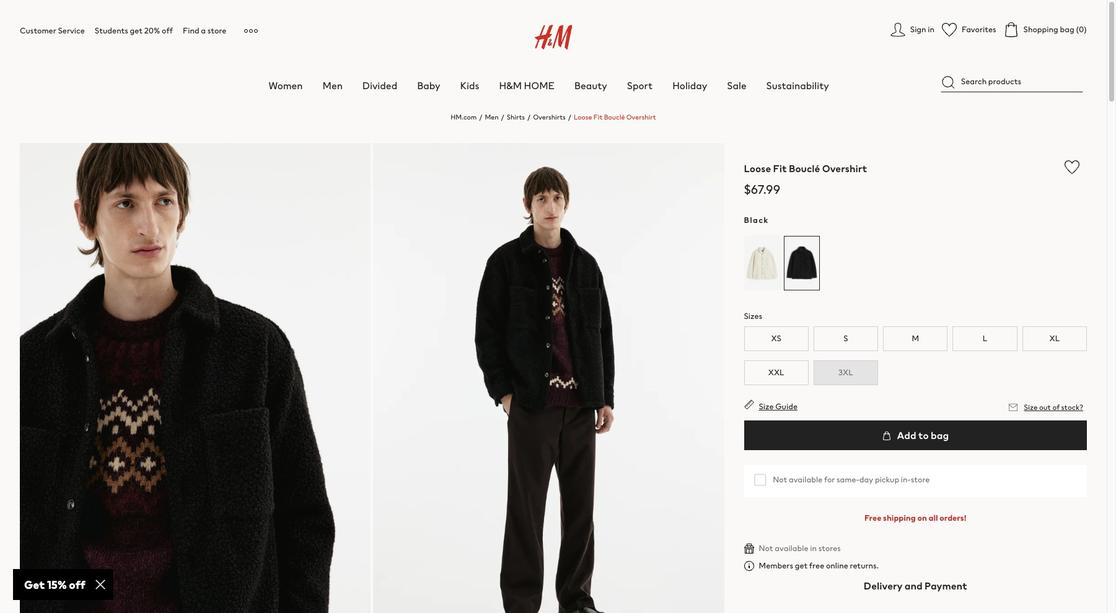 Task type: describe. For each thing, give the bounding box(es) containing it.
size out of stock? button
[[1005, 400, 1087, 416]]

loose inside loose fit bouclé overshirt $67.99
[[744, 161, 771, 176]]

h&m image
[[535, 25, 572, 50]]

add
[[897, 428, 916, 443]]

loose fit bouclé overshirt link
[[574, 112, 656, 122]]

sign in button
[[890, 22, 935, 37]]

get for students
[[130, 25, 143, 37]]

loose fit bouclé overshirt $67.99
[[744, 161, 867, 198]]

overshirts link
[[533, 112, 566, 122]]

shirts
[[507, 112, 525, 122]]

size for size guide
[[759, 401, 774, 413]]

bouclé inside loose fit bouclé overshirt $67.99
[[789, 161, 820, 176]]

baby link
[[417, 78, 440, 93]]

shirts link
[[507, 112, 525, 122]]

orders!
[[940, 512, 966, 524]]

beauty link
[[574, 78, 607, 93]]

bag inside the shopping bag (0) link
[[1060, 24, 1074, 35]]

women
[[269, 78, 303, 93]]

service
[[58, 25, 85, 37]]

kids link
[[460, 78, 479, 93]]

xs
[[771, 333, 781, 345]]

of
[[1053, 402, 1060, 413]]

store inside header.primary.navigation element
[[207, 25, 226, 37]]

not for not available for same-day pickup in-store
[[773, 474, 787, 486]]

0 vertical spatial bouclé
[[604, 112, 625, 122]]

members
[[759, 560, 793, 572]]

holiday
[[672, 78, 707, 93]]

same-
[[837, 474, 859, 486]]

out
[[1039, 402, 1051, 413]]

members get free online returns.
[[759, 560, 879, 572]]

women link
[[269, 78, 303, 93]]

in inside $67.99 main content
[[810, 543, 817, 555]]

sustainability link
[[766, 78, 829, 93]]

customer service
[[20, 25, 85, 37]]

available for in
[[775, 543, 808, 555]]

fit inside loose fit bouclé overshirt $67.99
[[773, 161, 787, 176]]

store inside $67.99 main content
[[911, 474, 930, 486]]

(0)
[[1076, 24, 1087, 35]]

find a store link
[[183, 25, 226, 37]]

loose fit bouclé overshirt - black - men | h&m us 2 image
[[373, 143, 724, 614]]

size guide
[[759, 401, 798, 413]]

hm.com link
[[451, 112, 477, 122]]

customer
[[20, 25, 56, 37]]

sale
[[727, 78, 747, 93]]

kids
[[460, 78, 479, 93]]

20%
[[144, 25, 160, 37]]

size out of stock?
[[1024, 402, 1083, 413]]

l
[[983, 333, 987, 345]]

divided link
[[362, 78, 397, 93]]

add to bag button
[[744, 421, 1087, 451]]

favorites link
[[942, 22, 996, 37]]

3 / from the left
[[527, 112, 531, 122]]

returns.
[[850, 560, 879, 572]]

stock?
[[1061, 402, 1083, 413]]

free shipping on all orders!
[[864, 512, 966, 524]]

h&m home link
[[499, 78, 555, 93]]

available for for
[[789, 474, 823, 486]]

2 / from the left
[[501, 112, 504, 122]]

holiday link
[[672, 78, 707, 93]]

home
[[524, 78, 555, 93]]

xxl
[[768, 367, 784, 379]]

pickup
[[875, 474, 899, 486]]

delivery and payment button
[[744, 571, 1087, 601]]

guide
[[775, 401, 798, 413]]

students
[[95, 25, 128, 37]]

bag inside add to bag "button"
[[931, 428, 949, 443]]

cream image
[[744, 235, 781, 291]]

sign
[[910, 24, 926, 35]]

not available in stores button
[[744, 543, 841, 555]]

not for not available in stores
[[759, 543, 773, 555]]

sustainability
[[766, 78, 829, 93]]

xl
[[1049, 333, 1060, 345]]

divided
[[362, 78, 397, 93]]

students get 20% off
[[95, 25, 173, 37]]

overshirts
[[533, 112, 566, 122]]

find
[[183, 25, 199, 37]]

stores
[[818, 543, 841, 555]]

free
[[864, 512, 882, 524]]

shopping bag (0) link
[[1004, 22, 1087, 37]]

0 horizontal spatial men link
[[323, 78, 343, 93]]



Task type: locate. For each thing, give the bounding box(es) containing it.
hm.com / men / shirts / overshirts / loose fit bouclé overshirt
[[451, 112, 656, 122]]

$67.99
[[744, 180, 781, 198]]

sport
[[627, 78, 653, 93]]

online
[[826, 560, 848, 572]]

not available in stores
[[759, 543, 841, 555]]

in right sign
[[928, 24, 935, 35]]

in inside button
[[928, 24, 935, 35]]

shopping
[[1024, 24, 1058, 35]]

1 horizontal spatial in
[[928, 24, 935, 35]]

and
[[905, 579, 923, 594]]

men link right women link
[[323, 78, 343, 93]]

1 horizontal spatial overshirt
[[822, 161, 867, 176]]

fit up $67.99
[[773, 161, 787, 176]]

men link
[[323, 78, 343, 93], [485, 112, 499, 122]]

black
[[744, 214, 769, 226]]

header.primary.navigation element
[[20, 10, 1116, 93]]

1 horizontal spatial get
[[795, 560, 808, 572]]

1 vertical spatial overshirt
[[822, 161, 867, 176]]

beauty
[[574, 78, 607, 93]]

get
[[130, 25, 143, 37], [795, 560, 808, 572]]

shipping
[[883, 512, 916, 524]]

sale link
[[727, 78, 747, 93]]

available
[[789, 474, 823, 486], [775, 543, 808, 555]]

not available for same-day pickup in-store
[[773, 474, 930, 486]]

black image
[[783, 235, 820, 291]]

1 horizontal spatial store
[[911, 474, 930, 486]]

available up members
[[775, 543, 808, 555]]

men link left shirts link in the top left of the page
[[485, 112, 499, 122]]

1 vertical spatial bag
[[931, 428, 949, 443]]

none radio left black radio
[[744, 235, 781, 291]]

store
[[207, 25, 226, 37], [911, 474, 930, 486]]

1 vertical spatial fit
[[773, 161, 787, 176]]

1 vertical spatial men link
[[485, 112, 499, 122]]

add to bag
[[895, 428, 949, 443]]

0 vertical spatial loose
[[574, 112, 592, 122]]

s
[[844, 333, 848, 345]]

in
[[928, 24, 935, 35], [810, 543, 817, 555]]

loose up $67.99
[[744, 161, 771, 176]]

1 horizontal spatial none radio
[[783, 235, 820, 291]]

men
[[323, 78, 343, 93], [485, 112, 499, 122]]

sign in
[[910, 24, 935, 35]]

4 / from the left
[[568, 112, 571, 122]]

a
[[201, 25, 206, 37]]

1 horizontal spatial men link
[[485, 112, 499, 122]]

fit down 'beauty' link
[[594, 112, 603, 122]]

1 vertical spatial in
[[810, 543, 817, 555]]

to
[[918, 428, 929, 443]]

0 vertical spatial in
[[928, 24, 935, 35]]

h&m home
[[499, 78, 555, 93]]

men left shirts link in the top left of the page
[[485, 112, 499, 122]]

bag left (0)
[[1060, 24, 1074, 35]]

size
[[759, 401, 774, 413], [1024, 402, 1038, 413]]

/ left shirts
[[501, 112, 504, 122]]

bag
[[1060, 24, 1074, 35], [931, 428, 949, 443]]

men inside header.primary.navigation element
[[323, 78, 343, 93]]

free
[[809, 560, 824, 572]]

get left 20%
[[130, 25, 143, 37]]

1 horizontal spatial bag
[[1060, 24, 1074, 35]]

size left out
[[1024, 402, 1038, 413]]

store right pickup
[[911, 474, 930, 486]]

0 vertical spatial men link
[[323, 78, 343, 93]]

size left guide
[[759, 401, 774, 413]]

delivery
[[864, 579, 903, 594]]

0 horizontal spatial size
[[759, 401, 774, 413]]

shopping bag (0)
[[1024, 24, 1087, 35]]

/ right shirts link in the top left of the page
[[527, 112, 531, 122]]

0 horizontal spatial in
[[810, 543, 817, 555]]

0 horizontal spatial bouclé
[[604, 112, 625, 122]]

0 vertical spatial overshirt
[[626, 112, 656, 122]]

0 horizontal spatial none radio
[[744, 235, 781, 291]]

none radio black
[[783, 235, 820, 291]]

delivery and payment
[[864, 579, 967, 594]]

0 horizontal spatial bag
[[931, 428, 949, 443]]

0 horizontal spatial fit
[[594, 112, 603, 122]]

fit
[[594, 112, 603, 122], [773, 161, 787, 176]]

/ right hm.com
[[479, 112, 482, 122]]

0 vertical spatial not
[[773, 474, 787, 486]]

/
[[479, 112, 482, 122], [501, 112, 504, 122], [527, 112, 531, 122], [568, 112, 571, 122]]

1 / from the left
[[479, 112, 482, 122]]

day
[[859, 474, 873, 486]]

not
[[773, 474, 787, 486], [759, 543, 773, 555]]

store right a
[[207, 25, 226, 37]]

not up members
[[759, 543, 773, 555]]

m
[[912, 333, 919, 345]]

0 horizontal spatial store
[[207, 25, 226, 37]]

0 vertical spatial men
[[323, 78, 343, 93]]

0 vertical spatial get
[[130, 25, 143, 37]]

0 vertical spatial available
[[789, 474, 823, 486]]

1 vertical spatial men
[[485, 112, 499, 122]]

men right women link
[[323, 78, 343, 93]]

for
[[824, 474, 835, 486]]

Not available for same-day pickup in-store checkbox
[[754, 473, 765, 483]]

in-
[[901, 474, 911, 486]]

None radio
[[744, 235, 781, 291], [783, 235, 820, 291]]

2 none radio from the left
[[783, 235, 820, 291]]

1 horizontal spatial men
[[485, 112, 499, 122]]

size for size out of stock?
[[1024, 402, 1038, 413]]

0 horizontal spatial get
[[130, 25, 143, 37]]

sizes
[[744, 310, 762, 322]]

customer service link
[[20, 25, 85, 37]]

get left free
[[795, 560, 808, 572]]

1 horizontal spatial bouclé
[[789, 161, 820, 176]]

Search products search field
[[941, 72, 1083, 92]]

get inside header.primary.navigation element
[[130, 25, 143, 37]]

1 vertical spatial available
[[775, 543, 808, 555]]

h&m
[[499, 78, 522, 93]]

1 horizontal spatial fit
[[773, 161, 787, 176]]

not right not available for same-day pickup in-store checkbox
[[773, 474, 787, 486]]

0 horizontal spatial overshirt
[[626, 112, 656, 122]]

bag right to
[[931, 428, 949, 443]]

find a store
[[183, 25, 226, 37]]

available left the 'for'
[[789, 474, 823, 486]]

students get 20% off link
[[95, 25, 173, 37]]

loose
[[574, 112, 592, 122], [744, 161, 771, 176]]

0 vertical spatial fit
[[594, 112, 603, 122]]

1 horizontal spatial size
[[1024, 402, 1038, 413]]

loose fit bouclé overshirt - black - men | h&m us image
[[20, 143, 371, 614]]

/ right overshirts link
[[568, 112, 571, 122]]

1 vertical spatial bouclé
[[789, 161, 820, 176]]

1 vertical spatial store
[[911, 474, 930, 486]]

in left stores
[[810, 543, 817, 555]]

men inside $67.99 main content
[[485, 112, 499, 122]]

overshirt inside loose fit bouclé overshirt $67.99
[[822, 161, 867, 176]]

hm.com
[[451, 112, 477, 122]]

get for members
[[795, 560, 808, 572]]

get inside $67.99 main content
[[795, 560, 808, 572]]

1 vertical spatial not
[[759, 543, 773, 555]]

0 horizontal spatial men
[[323, 78, 343, 93]]

1 none radio from the left
[[744, 235, 781, 291]]

1 vertical spatial loose
[[744, 161, 771, 176]]

none radio cream
[[744, 235, 781, 291]]

0 horizontal spatial loose
[[574, 112, 592, 122]]

baby
[[417, 78, 440, 93]]

1 horizontal spatial loose
[[744, 161, 771, 176]]

none radio right cream radio
[[783, 235, 820, 291]]

0 vertical spatial bag
[[1060, 24, 1074, 35]]

all
[[929, 512, 938, 524]]

on
[[917, 512, 927, 524]]

favorites
[[962, 24, 996, 35]]

3xl
[[839, 367, 853, 379]]

payment
[[925, 579, 967, 594]]

size guide button
[[744, 400, 798, 413]]

sport link
[[627, 78, 653, 93]]

overshirt
[[626, 112, 656, 122], [822, 161, 867, 176]]

off
[[162, 25, 173, 37]]

loose down 'beauty'
[[574, 112, 592, 122]]

$67.99 main content
[[0, 102, 1107, 614]]

1 vertical spatial get
[[795, 560, 808, 572]]

0 vertical spatial store
[[207, 25, 226, 37]]



Task type: vqa. For each thing, say whether or not it's contained in the screenshot.
Shoes & Accessories link
no



